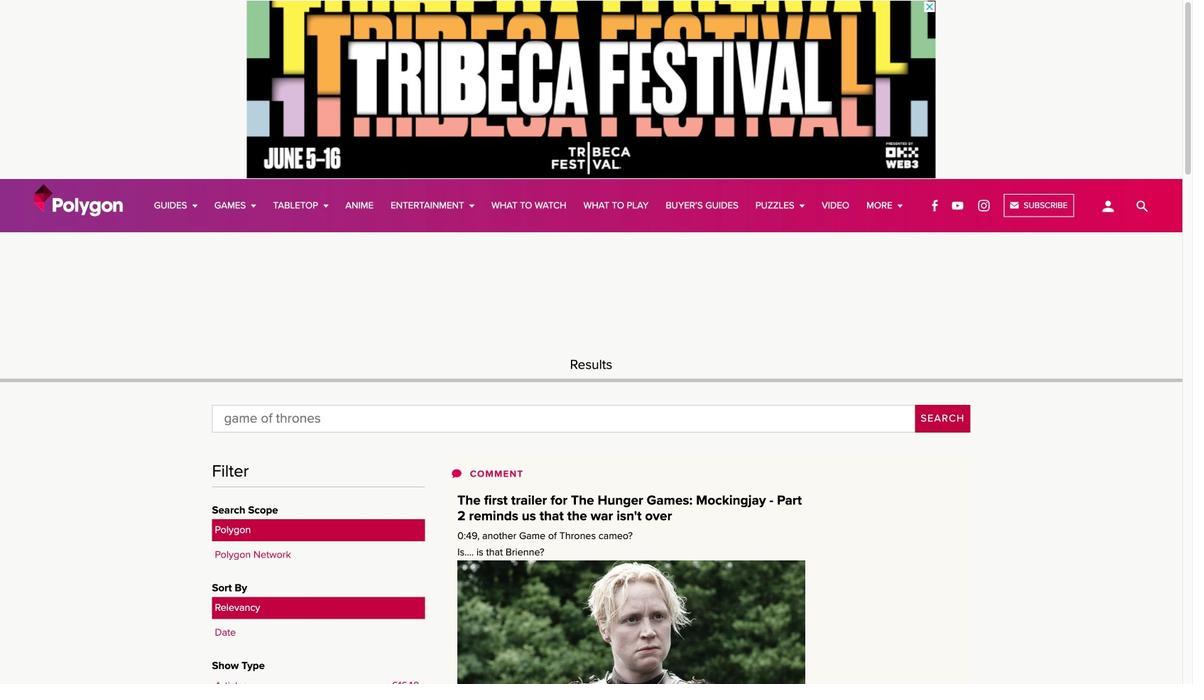 Task type: vqa. For each thing, say whether or not it's contained in the screenshot.
ARTWORK OF SAMUS ARAN FROM SUPER SMASH BROS. ULTIMATE IN FRONT OF THE METROID "S" SYMBOL FROM THE ORIGINAL METROID PRIME 4 REVEAL TRAILER image
no



Task type: locate. For each thing, give the bounding box(es) containing it.
game of thrones field
[[212, 405, 916, 433]]



Task type: describe. For each thing, give the bounding box(es) containing it.
advertisement element
[[247, 1, 936, 178]]



